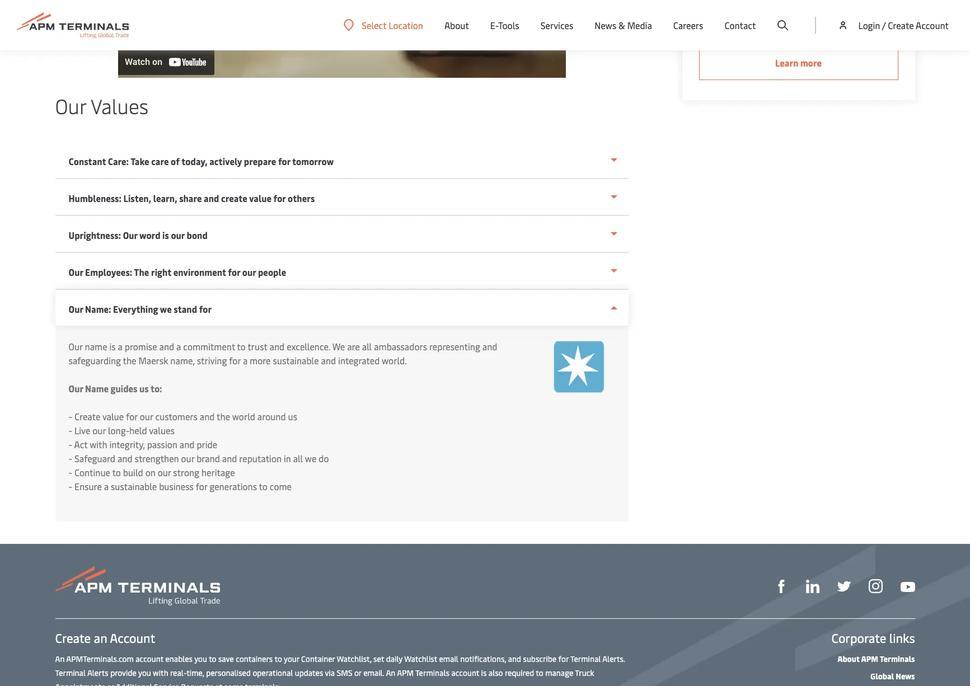 Task type: vqa. For each thing, say whether or not it's contained in the screenshot.
the via
yes



Task type: locate. For each thing, give the bounding box(es) containing it.
terminals up global news
[[880, 654, 915, 665]]

right
[[151, 266, 171, 278]]

0 horizontal spatial is
[[109, 341, 116, 353]]

representing
[[430, 341, 480, 353]]

terminal up truck
[[571, 654, 601, 665]]

to left the come
[[259, 481, 268, 493]]

corporate
[[832, 630, 887, 647]]

passion
[[147, 439, 177, 451]]

integrity,
[[109, 439, 145, 451]]

ambassadors
[[374, 341, 427, 353]]

1 vertical spatial us
[[288, 411, 297, 423]]

and right trust
[[270, 341, 285, 353]]

login / create account
[[859, 19, 949, 31]]

alerts
[[87, 668, 108, 679]]

global news link
[[871, 672, 915, 682]]

media
[[628, 19, 652, 31]]

apm down corporate links
[[862, 654, 879, 665]]

our for employees:
[[69, 266, 83, 278]]

an down daily
[[386, 668, 396, 679]]

our left employees:
[[69, 266, 83, 278]]

for right stand on the left top of the page
[[199, 303, 212, 315]]

some
[[224, 682, 243, 687]]

sustainable
[[273, 355, 319, 367], [111, 481, 157, 493]]

for right prepare
[[278, 155, 291, 167]]

1 vertical spatial with
[[153, 668, 168, 679]]

and down integrity,
[[118, 453, 133, 465]]

0 vertical spatial terminal
[[571, 654, 601, 665]]

0 vertical spatial about
[[445, 19, 469, 31]]

&
[[619, 19, 625, 31]]

- create value for our customers and the world around us - live our long-held values - act with integrity, passion and pride - safeguard and strengthen our brand and reputation in all we do - continue to build on our strong heritage - ensure a sustainable business for generations to come
[[69, 411, 329, 493]]

our
[[55, 92, 86, 119], [123, 229, 138, 241], [69, 266, 83, 278], [69, 303, 83, 315], [69, 341, 83, 353], [69, 383, 83, 395]]

all inside our name is a promise and a commitment to trust and excellence. we are all ambassadors representing and safeguarding the maersk name, striving for a more sustainable and integrated world.
[[362, 341, 372, 353]]

account up additional on the bottom of page
[[136, 654, 164, 665]]

our name image
[[552, 340, 606, 395]]

environment
[[173, 266, 226, 278]]

our for name
[[69, 341, 83, 353]]

instagram image
[[869, 580, 883, 594]]

0 vertical spatial is
[[162, 229, 169, 241]]

sustainable down build
[[111, 481, 157, 493]]

our left bond
[[171, 229, 185, 241]]

our name: everything we stand for button
[[55, 290, 629, 326]]

and up maersk
[[159, 341, 174, 353]]

brand
[[197, 453, 220, 465]]

is right "name"
[[109, 341, 116, 353]]

1 vertical spatial all
[[293, 453, 303, 465]]

0 vertical spatial more
[[801, 57, 822, 69]]

personalised
[[206, 668, 251, 679]]

apm down daily
[[397, 668, 414, 679]]

all right are
[[362, 341, 372, 353]]

0 horizontal spatial more
[[250, 355, 271, 367]]

1 vertical spatial terminals
[[416, 668, 450, 679]]

for up manage
[[559, 654, 569, 665]]

1 vertical spatial terminal
[[55, 668, 86, 679]]

terminals.
[[245, 682, 280, 687]]

0 vertical spatial with
[[90, 439, 107, 451]]

2 horizontal spatial is
[[481, 668, 487, 679]]

1 vertical spatial you
[[138, 668, 151, 679]]

1 vertical spatial is
[[109, 341, 116, 353]]

about down corporate at the bottom of page
[[838, 654, 860, 665]]

1 horizontal spatial the
[[217, 411, 230, 423]]

0 horizontal spatial with
[[90, 439, 107, 451]]

and right share
[[204, 192, 219, 204]]

1 horizontal spatial or
[[354, 668, 362, 679]]

about left e-
[[445, 19, 469, 31]]

apmt footer logo image
[[55, 567, 220, 606]]

act
[[74, 439, 88, 451]]

to inside our name is a promise and a commitment to trust and excellence. we are all ambassadors representing and safeguarding the maersk name, striving for a more sustainable and integrated world.
[[237, 341, 246, 353]]

1 horizontal spatial terminals
[[880, 654, 915, 665]]

safeguarding
[[69, 355, 121, 367]]

or down alerts
[[107, 682, 114, 687]]

the down promise in the left of the page
[[123, 355, 136, 367]]

the left world
[[217, 411, 230, 423]]

for left others
[[274, 192, 286, 204]]

1 vertical spatial account
[[110, 630, 155, 647]]

login
[[859, 19, 881, 31]]

constant
[[69, 155, 106, 167]]

0 horizontal spatial account
[[136, 654, 164, 665]]

e-
[[491, 19, 498, 31]]

is right word on the top of the page
[[162, 229, 169, 241]]

0 vertical spatial all
[[362, 341, 372, 353]]

1 vertical spatial more
[[250, 355, 271, 367]]

0 horizontal spatial the
[[123, 355, 136, 367]]

more right learn
[[801, 57, 822, 69]]

1 vertical spatial news
[[896, 672, 915, 682]]

containers
[[236, 654, 273, 665]]

account down 'email'
[[452, 668, 480, 679]]

1 horizontal spatial with
[[153, 668, 168, 679]]

tomorrow
[[292, 155, 334, 167]]

our left people
[[242, 266, 256, 278]]

time,
[[187, 668, 204, 679]]

1 horizontal spatial an
[[386, 668, 396, 679]]

0 horizontal spatial or
[[107, 682, 114, 687]]

0 vertical spatial an
[[55, 654, 65, 665]]

1 vertical spatial apm
[[397, 668, 414, 679]]

0 horizontal spatial about
[[445, 19, 469, 31]]

a
[[118, 341, 123, 353], [176, 341, 181, 353], [243, 355, 248, 367], [104, 481, 109, 493]]

values
[[149, 425, 175, 437]]

1 vertical spatial create
[[74, 411, 100, 423]]

1 vertical spatial about
[[838, 654, 860, 665]]

us
[[139, 383, 149, 395], [288, 411, 297, 423]]

contact
[[725, 19, 756, 31]]

our inside our employees: the right environment for our people dropdown button
[[242, 266, 256, 278]]

an apmterminals.com account enables you to save containers to your container watchlist, set daily watchlist email notifications, and subscribe for terminal alerts. terminal alerts provide you with real-time, personalised operational updates via sms or email. an apm terminals account is also required to manage truck appointments or additional service requests at some terminals.
[[55, 654, 625, 687]]

login / create account link
[[838, 0, 949, 50]]

0 horizontal spatial we
[[160, 303, 172, 315]]

more inside our name is a promise and a commitment to trust and excellence. we are all ambassadors representing and safeguarding the maersk name, striving for a more sustainable and integrated world.
[[250, 355, 271, 367]]

build
[[123, 467, 143, 479]]

pride
[[197, 439, 217, 451]]

0 horizontal spatial all
[[293, 453, 303, 465]]

0 horizontal spatial news
[[595, 19, 617, 31]]

0 vertical spatial account
[[136, 654, 164, 665]]

our inside uprightness: our word is our bond 'dropdown button'
[[123, 229, 138, 241]]

1 horizontal spatial account
[[452, 668, 480, 679]]

learn more link
[[699, 48, 899, 80]]

we left stand on the left top of the page
[[160, 303, 172, 315]]

e-tools button
[[491, 0, 520, 50]]

promise
[[125, 341, 157, 353]]

sustainable down excellence.
[[273, 355, 319, 367]]

our name: everything we stand for element
[[55, 326, 629, 522]]

0 vertical spatial create
[[888, 19, 914, 31]]

the inside - create value for our customers and the world around us - live our long-held values - act with integrity, passion and pride - safeguard and strengthen our brand and reputation in all we do - continue to build on our strong heritage - ensure a sustainable business for generations to come
[[217, 411, 230, 423]]

you up time,
[[194, 654, 207, 665]]

we
[[332, 341, 345, 353]]

learn more
[[776, 57, 822, 69]]

an up appointments
[[55, 654, 65, 665]]

0 horizontal spatial apm
[[397, 668, 414, 679]]

0 vertical spatial or
[[354, 668, 362, 679]]

1 vertical spatial or
[[107, 682, 114, 687]]

provide
[[110, 668, 137, 679]]

all right in
[[293, 453, 303, 465]]

account right /
[[916, 19, 949, 31]]

0 horizontal spatial account
[[110, 630, 155, 647]]

to left the save
[[209, 654, 216, 665]]

value right create
[[249, 192, 272, 204]]

create right /
[[888, 19, 914, 31]]

more down trust
[[250, 355, 271, 367]]

and right representing
[[483, 341, 498, 353]]

manage
[[546, 668, 574, 679]]

careers
[[674, 19, 704, 31]]

fill 44 link
[[838, 579, 851, 594]]

world.
[[382, 355, 407, 367]]

for right striving
[[229, 355, 241, 367]]

create left an
[[55, 630, 91, 647]]

our inside uprightness: our word is our bond 'dropdown button'
[[171, 229, 185, 241]]

you
[[194, 654, 207, 665], [138, 668, 151, 679]]

0 horizontal spatial you
[[138, 668, 151, 679]]

email
[[439, 654, 459, 665]]

0 horizontal spatial terminals
[[416, 668, 450, 679]]

1 horizontal spatial us
[[288, 411, 297, 423]]

1 vertical spatial the
[[217, 411, 230, 423]]

our left name:
[[69, 303, 83, 315]]

is
[[162, 229, 169, 241], [109, 341, 116, 353], [481, 668, 487, 679]]

generations
[[210, 481, 257, 493]]

integrated
[[338, 355, 380, 367]]

listen,
[[124, 192, 151, 204]]

with
[[90, 439, 107, 451], [153, 668, 168, 679]]

sustainable inside our name is a promise and a commitment to trust and excellence. we are all ambassadors representing and safeguarding the maersk name, striving for a more sustainable and integrated world.
[[273, 355, 319, 367]]

0 horizontal spatial sustainable
[[111, 481, 157, 493]]

0 vertical spatial the
[[123, 355, 136, 367]]

for inside "dropdown button"
[[278, 155, 291, 167]]

1 horizontal spatial sustainable
[[273, 355, 319, 367]]

our inside dropdown button
[[69, 303, 83, 315]]

1 vertical spatial sustainable
[[111, 481, 157, 493]]

or
[[354, 668, 362, 679], [107, 682, 114, 687]]

our up strong at the left bottom of page
[[181, 453, 195, 465]]

0 vertical spatial we
[[160, 303, 172, 315]]

news left &
[[595, 19, 617, 31]]

facebook image
[[775, 580, 788, 594]]

terminal up appointments
[[55, 668, 86, 679]]

1 horizontal spatial you
[[194, 654, 207, 665]]

0 vertical spatial news
[[595, 19, 617, 31]]

1 vertical spatial account
[[452, 668, 480, 679]]

1 vertical spatial we
[[305, 453, 317, 465]]

us left to:
[[139, 383, 149, 395]]

account
[[916, 19, 949, 31], [110, 630, 155, 647]]

account right an
[[110, 630, 155, 647]]

us right around
[[288, 411, 297, 423]]

a right ensure
[[104, 481, 109, 493]]

youtube image
[[901, 582, 915, 592]]

with up "service"
[[153, 668, 168, 679]]

our left word on the top of the page
[[123, 229, 138, 241]]

value up long-
[[102, 411, 124, 423]]

1 horizontal spatial about
[[838, 654, 860, 665]]

-
[[69, 411, 72, 423], [69, 425, 72, 437], [69, 439, 72, 451], [69, 453, 72, 465], [69, 467, 72, 479], [69, 481, 72, 493]]

1 horizontal spatial apm
[[862, 654, 879, 665]]

our left "name"
[[69, 341, 83, 353]]

uprightness:
[[69, 229, 121, 241]]

news inside dropdown button
[[595, 19, 617, 31]]

5 - from the top
[[69, 467, 72, 479]]

our for name:
[[69, 303, 83, 315]]

our left the values at top left
[[55, 92, 86, 119]]

account
[[136, 654, 164, 665], [452, 668, 480, 679]]

0 vertical spatial sustainable
[[273, 355, 319, 367]]

1 horizontal spatial we
[[305, 453, 317, 465]]

create an account
[[55, 630, 155, 647]]

you up additional on the bottom of page
[[138, 668, 151, 679]]

our inside our name is a promise and a commitment to trust and excellence. we are all ambassadors representing and safeguarding the maersk name, striving for a more sustainable and integrated world.
[[69, 341, 83, 353]]

0 horizontal spatial value
[[102, 411, 124, 423]]

people
[[258, 266, 286, 278]]

our employees: the right environment for our people
[[69, 266, 286, 278]]

create
[[888, 19, 914, 31], [74, 411, 100, 423], [55, 630, 91, 647]]

terminals down the watchlist
[[416, 668, 450, 679]]

we left do
[[305, 453, 317, 465]]

create up live
[[74, 411, 100, 423]]

to
[[237, 341, 246, 353], [112, 467, 121, 479], [259, 481, 268, 493], [209, 654, 216, 665], [275, 654, 282, 665], [536, 668, 544, 679]]

1 horizontal spatial all
[[362, 341, 372, 353]]

learn
[[776, 57, 799, 69]]

truck
[[575, 668, 595, 679]]

the
[[123, 355, 136, 367], [217, 411, 230, 423]]

1 vertical spatial value
[[102, 411, 124, 423]]

with up the safeguard
[[90, 439, 107, 451]]

2 vertical spatial is
[[481, 668, 487, 679]]

all inside - create value for our customers and the world around us - live our long-held values - act with integrity, passion and pride - safeguard and strengthen our brand and reputation in all we do - continue to build on our strong heritage - ensure a sustainable business for generations to come
[[293, 453, 303, 465]]

1 horizontal spatial is
[[162, 229, 169, 241]]

our inside our employees: the right environment for our people dropdown button
[[69, 266, 83, 278]]

striving
[[197, 355, 227, 367]]

0 vertical spatial account
[[916, 19, 949, 31]]

we inside - create value for our customers and the world around us - live our long-held values - act with integrity, passion and pride - safeguard and strengthen our brand and reputation in all we do - continue to build on our strong heritage - ensure a sustainable business for generations to come
[[305, 453, 317, 465]]

strong
[[173, 467, 199, 479]]

for inside our name is a promise and a commitment to trust and excellence. we are all ambassadors representing and safeguarding the maersk name, striving for a more sustainable and integrated world.
[[229, 355, 241, 367]]

others
[[288, 192, 315, 204]]

1 horizontal spatial news
[[896, 672, 915, 682]]

uprightness: our word is our bond
[[69, 229, 208, 241]]

we
[[160, 303, 172, 315], [305, 453, 317, 465]]

with inside - create value for our customers and the world around us - live our long-held values - act with integrity, passion and pride - safeguard and strengthen our brand and reputation in all we do - continue to build on our strong heritage - ensure a sustainable business for generations to come
[[90, 439, 107, 451]]

to left trust
[[237, 341, 246, 353]]

value inside dropdown button
[[249, 192, 272, 204]]

0 vertical spatial value
[[249, 192, 272, 204]]

and up required on the right
[[508, 654, 521, 665]]

email.
[[364, 668, 384, 679]]

is left also
[[481, 668, 487, 679]]

1 - from the top
[[69, 411, 72, 423]]

0 vertical spatial us
[[139, 383, 149, 395]]

share
[[179, 192, 202, 204]]

1 horizontal spatial account
[[916, 19, 949, 31]]

or right sms
[[354, 668, 362, 679]]

links
[[890, 630, 915, 647]]

our left name
[[69, 383, 83, 395]]

select location
[[362, 19, 423, 31]]

at
[[215, 682, 222, 687]]

1 horizontal spatial value
[[249, 192, 272, 204]]

employees:
[[85, 266, 132, 278]]

for inside an apmterminals.com account enables you to save containers to your container watchlist, set daily watchlist email notifications, and subscribe for terminal alerts. terminal alerts provide you with real-time, personalised operational updates via sms or email. an apm terminals account is also required to manage truck appointments or additional service requests at some terminals.
[[559, 654, 569, 665]]

news right global
[[896, 672, 915, 682]]



Task type: describe. For each thing, give the bounding box(es) containing it.
the
[[134, 266, 149, 278]]

is inside our name is a promise and a commitment to trust and excellence. we are all ambassadors representing and safeguarding the maersk name, striving for a more sustainable and integrated world.
[[109, 341, 116, 353]]

on
[[145, 467, 156, 479]]

for right environment in the top left of the page
[[228, 266, 240, 278]]

and up heritage
[[222, 453, 237, 465]]

6 - from the top
[[69, 481, 72, 493]]

create
[[221, 192, 247, 204]]

we inside the our name: everything we stand for dropdown button
[[160, 303, 172, 315]]

also
[[489, 668, 503, 679]]

sms
[[337, 668, 353, 679]]

a inside - create value for our customers and the world around us - live our long-held values - act with integrity, passion and pride - safeguard and strengthen our brand and reputation in all we do - continue to build on our strong heritage - ensure a sustainable business for generations to come
[[104, 481, 109, 493]]

today,
[[182, 155, 208, 167]]

global
[[871, 672, 895, 682]]

apm inside an apmterminals.com account enables you to save containers to your container watchlist, set daily watchlist email notifications, and subscribe for terminal alerts. terminal alerts provide you with real-time, personalised operational updates via sms or email. an apm terminals account is also required to manage truck appointments or additional service requests at some terminals.
[[397, 668, 414, 679]]

corporate links
[[832, 630, 915, 647]]

e-tools
[[491, 19, 520, 31]]

sustainable inside - create value for our customers and the world around us - live our long-held values - act with integrity, passion and pride - safeguard and strengthen our brand and reputation in all we do - continue to build on our strong heritage - ensure a sustainable business for generations to come
[[111, 481, 157, 493]]

about apm terminals
[[838, 654, 915, 665]]

and left pride
[[180, 439, 195, 451]]

trust
[[248, 341, 268, 353]]

linkedin__x28_alt_x29__3_ link
[[806, 579, 820, 594]]

uprightness: our word is our bond button
[[55, 216, 629, 253]]

location
[[389, 19, 423, 31]]

watchlist
[[404, 654, 437, 665]]

our for name
[[69, 383, 83, 395]]

0 vertical spatial terminals
[[880, 654, 915, 665]]

real-
[[170, 668, 187, 679]]

is inside 'dropdown button'
[[162, 229, 169, 241]]

required
[[505, 668, 534, 679]]

2 - from the top
[[69, 425, 72, 437]]

daily
[[386, 654, 403, 665]]

about for about apm terminals
[[838, 654, 860, 665]]

constant care: take care of today, actively prepare for tomorrow button
[[55, 142, 629, 179]]

commitment
[[183, 341, 235, 353]]

create inside - create value for our customers and the world around us - live our long-held values - act with integrity, passion and pride - safeguard and strengthen our brand and reputation in all we do - continue to build on our strong heritage - ensure a sustainable business for generations to come
[[74, 411, 100, 423]]

service
[[154, 682, 179, 687]]

our right on
[[158, 467, 171, 479]]

name,
[[170, 355, 195, 367]]

humbleness: listen, learn, share and create value for others button
[[55, 179, 629, 216]]

name:
[[85, 303, 111, 315]]

save
[[218, 654, 234, 665]]

our for values
[[55, 92, 86, 119]]

1 vertical spatial an
[[386, 668, 396, 679]]

customers
[[155, 411, 198, 423]]

around
[[258, 411, 286, 423]]

maersk
[[139, 355, 168, 367]]

a up the name,
[[176, 341, 181, 353]]

select location button
[[344, 19, 423, 31]]

value inside - create value for our customers and the world around us - live our long-held values - act with integrity, passion and pride - safeguard and strengthen our brand and reputation in all we do - continue to build on our strong heritage - ensure a sustainable business for generations to come
[[102, 411, 124, 423]]

are
[[347, 341, 360, 353]]

name
[[85, 341, 107, 353]]

about for about
[[445, 19, 469, 31]]

news & media button
[[595, 0, 652, 50]]

held
[[130, 425, 147, 437]]

2 vertical spatial create
[[55, 630, 91, 647]]

and inside dropdown button
[[204, 192, 219, 204]]

us inside - create value for our customers and the world around us - live our long-held values - act with integrity, passion and pride - safeguard and strengthen our brand and reputation in all we do - continue to build on our strong heritage - ensure a sustainable business for generations to come
[[288, 411, 297, 423]]

shape link
[[775, 579, 788, 594]]

notifications,
[[461, 654, 506, 665]]

to left your
[[275, 654, 282, 665]]

operational
[[253, 668, 293, 679]]

for up 'held'
[[126, 411, 138, 423]]

and inside an apmterminals.com account enables you to save containers to your container watchlist, set daily watchlist email notifications, and subscribe for terminal alerts. terminal alerts provide you with real-time, personalised operational updates via sms or email. an apm terminals account is also required to manage truck appointments or additional service requests at some terminals.
[[508, 654, 521, 665]]

a left promise in the left of the page
[[118, 341, 123, 353]]

ensure
[[74, 481, 102, 493]]

0 horizontal spatial an
[[55, 654, 65, 665]]

humbleness:
[[69, 192, 122, 204]]

to left build
[[112, 467, 121, 479]]

updates
[[295, 668, 323, 679]]

reputation
[[239, 453, 282, 465]]

is inside an apmterminals.com account enables you to save containers to your container watchlist, set daily watchlist email notifications, and subscribe for terminal alerts. terminal alerts provide you with real-time, personalised operational updates via sms or email. an apm terminals account is also required to manage truck appointments or additional service requests at some terminals.
[[481, 668, 487, 679]]

your
[[284, 654, 299, 665]]

news & media
[[595, 19, 652, 31]]

an
[[94, 630, 107, 647]]

4 - from the top
[[69, 453, 72, 465]]

appointments
[[55, 682, 105, 687]]

to down subscribe
[[536, 668, 544, 679]]

services button
[[541, 0, 574, 50]]

our up 'held'
[[140, 411, 153, 423]]

alerts.
[[603, 654, 625, 665]]

and down we
[[321, 355, 336, 367]]

select
[[362, 19, 387, 31]]

humbleness: listen, learn, share and create value for others
[[69, 192, 315, 204]]

linkedin image
[[806, 580, 820, 594]]

1 horizontal spatial terminal
[[571, 654, 601, 665]]

via
[[325, 668, 335, 679]]

bond
[[187, 229, 208, 241]]

the inside our name is a promise and a commitment to trust and excellence. we are all ambassadors representing and safeguarding the maersk name, striving for a more sustainable and integrated world.
[[123, 355, 136, 367]]

for down strong at the left bottom of page
[[196, 481, 208, 493]]

live
[[74, 425, 90, 437]]

/
[[883, 19, 886, 31]]

0 vertical spatial apm
[[862, 654, 879, 665]]

0 horizontal spatial terminal
[[55, 668, 86, 679]]

our values
[[55, 92, 149, 119]]

learn,
[[153, 192, 177, 204]]

come
[[270, 481, 292, 493]]

heritage
[[202, 467, 235, 479]]

about button
[[445, 0, 469, 50]]

excellence.
[[287, 341, 330, 353]]

continue
[[74, 467, 110, 479]]

a right striving
[[243, 355, 248, 367]]

our right live
[[93, 425, 106, 437]]

0 vertical spatial you
[[194, 654, 207, 665]]

terminals inside an apmterminals.com account enables you to save containers to your container watchlist, set daily watchlist email notifications, and subscribe for terminal alerts. terminal alerts provide you with real-time, personalised operational updates via sms or email. an apm terminals account is also required to manage truck appointments or additional service requests at some terminals.
[[416, 668, 450, 679]]

global news
[[871, 672, 915, 682]]

enables
[[165, 654, 193, 665]]

about apm terminals link
[[838, 654, 915, 665]]

contact button
[[725, 0, 756, 50]]

everything
[[113, 303, 158, 315]]

twitter image
[[838, 580, 851, 594]]

watchlist,
[[337, 654, 372, 665]]

in
[[284, 453, 291, 465]]

3 - from the top
[[69, 439, 72, 451]]

our name guides us to:
[[69, 383, 162, 395]]

apmterminals.com
[[66, 654, 134, 665]]

instagram link
[[869, 579, 883, 594]]

0 horizontal spatial us
[[139, 383, 149, 395]]

account inside 'link'
[[916, 19, 949, 31]]

long-
[[108, 425, 130, 437]]

create inside 'link'
[[888, 19, 914, 31]]

care
[[151, 155, 169, 167]]

constant care: take care of today, actively prepare for tomorrow
[[69, 155, 334, 167]]

care:
[[108, 155, 129, 167]]

and up pride
[[200, 411, 215, 423]]

world
[[232, 411, 255, 423]]

set
[[374, 654, 384, 665]]

with inside an apmterminals.com account enables you to save containers to your container watchlist, set daily watchlist email notifications, and subscribe for terminal alerts. terminal alerts provide you with real-time, personalised operational updates via sms or email. an apm terminals account is also required to manage truck appointments or additional service requests at some terminals.
[[153, 668, 168, 679]]

1 horizontal spatial more
[[801, 57, 822, 69]]

prepare
[[244, 155, 276, 167]]



